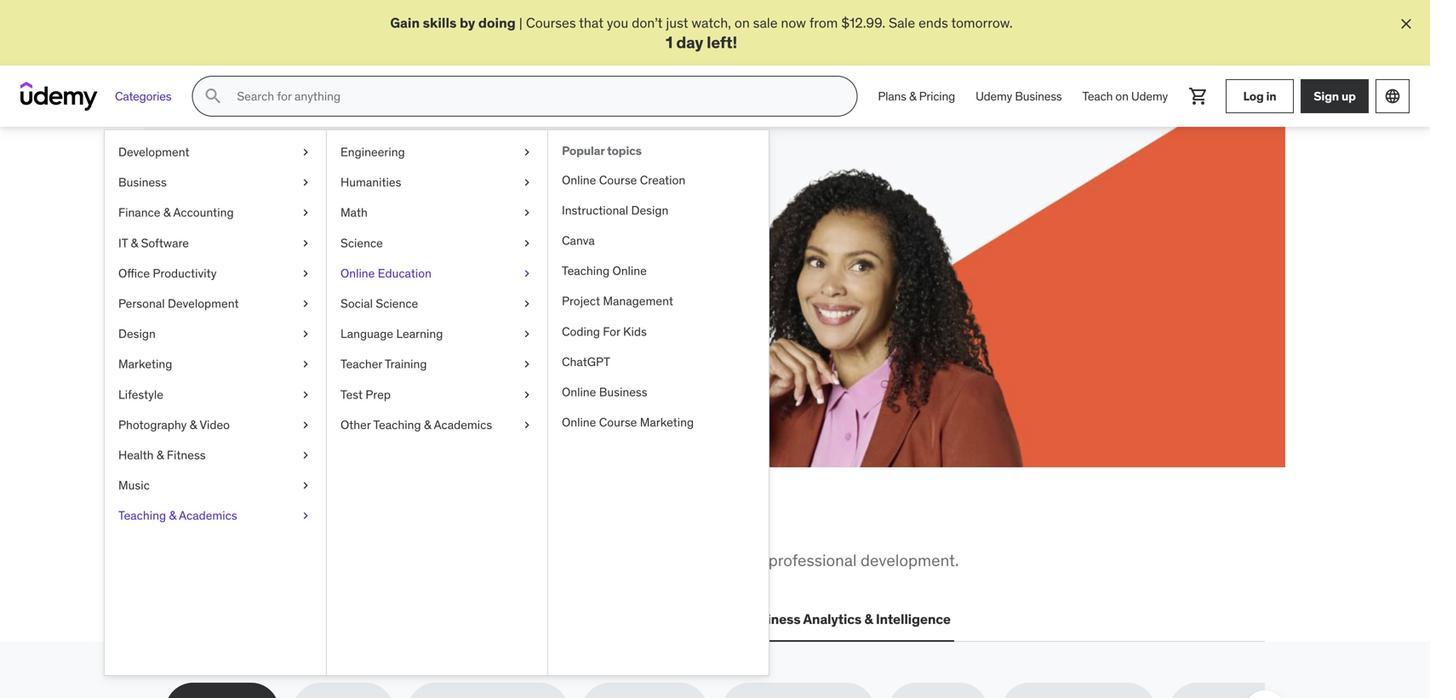 Task type: locate. For each thing, give the bounding box(es) containing it.
& right the analytics
[[865, 611, 873, 628]]

submit search image
[[203, 86, 223, 107]]

$12.99. for save)
[[242, 296, 286, 314]]

2 vertical spatial science
[[551, 611, 601, 628]]

udemy left shopping cart with 0 items image
[[1132, 88, 1169, 104]]

1 horizontal spatial tomorrow.
[[952, 14, 1013, 32]]

0 vertical spatial skills
[[423, 14, 457, 32]]

every
[[300, 277, 333, 295]]

xsmall image inside math link
[[520, 205, 534, 221]]

0 vertical spatial you
[[607, 14, 629, 32]]

& for pricing
[[910, 88, 917, 104]]

xsmall image inside teaching & academics link
[[299, 508, 313, 525]]

xsmall image for test prep
[[520, 387, 534, 403]]

xsmall image inside lifestyle link
[[299, 387, 313, 403]]

sale up plans
[[889, 14, 916, 32]]

teaching & academics
[[118, 508, 237, 524]]

xsmall image inside language learning link
[[520, 326, 534, 343]]

instructional design link
[[549, 196, 769, 226]]

courses
[[526, 14, 576, 32], [227, 277, 277, 295]]

well-
[[669, 550, 705, 571]]

& right health
[[157, 448, 164, 463]]

science link
[[327, 228, 548, 259]]

courses for (and
[[227, 277, 277, 295]]

xsmall image inside 'personal development' "link"
[[299, 296, 313, 312]]

supports
[[601, 550, 665, 571]]

2 course from the top
[[599, 415, 637, 430]]

development down categories dropdown button
[[118, 145, 190, 160]]

ends inside gain skills by doing | courses that you don't just watch, on sale now from $12.99. sale ends tomorrow. 1 day left!
[[919, 14, 949, 32]]

online down chatgpt
[[562, 385, 597, 400]]

academics down the test prep link
[[434, 417, 492, 433]]

xsmall image inside the test prep link
[[520, 387, 534, 403]]

0 horizontal spatial in
[[363, 277, 374, 295]]

ends inside 'learn, practice, succeed (and save) courses for every skill in your learning journey, starting at $12.99. sale ends tomorrow.'
[[319, 296, 349, 314]]

fitness
[[167, 448, 206, 463]]

you inside the all the skills you need in one place from critical workplace skills to technical topics, our catalog supports well-rounded professional development.
[[336, 508, 385, 543]]

online education
[[341, 266, 432, 281]]

& inside plans & pricing link
[[910, 88, 917, 104]]

sale inside gain skills by doing | courses that you don't just watch, on sale now from $12.99. sale ends tomorrow. 1 day left!
[[889, 14, 916, 32]]

1 vertical spatial course
[[599, 415, 637, 430]]

online down online business
[[562, 415, 597, 430]]

& for software
[[131, 235, 138, 251]]

marketing down the online business link on the bottom
[[640, 415, 694, 430]]

2 horizontal spatial in
[[1267, 88, 1277, 104]]

gain skills by doing | courses that you don't just watch, on sale now from $12.99. sale ends tomorrow. 1 day left!
[[390, 14, 1013, 52]]

xsmall image inside the business link
[[299, 174, 313, 191]]

& for video
[[190, 417, 197, 433]]

0 vertical spatial sale
[[889, 14, 916, 32]]

online course marketing link
[[549, 408, 769, 438]]

xsmall image
[[299, 205, 313, 221], [520, 205, 534, 221], [299, 235, 313, 252], [520, 235, 534, 252], [299, 296, 313, 312], [299, 326, 313, 343], [520, 387, 534, 403], [299, 447, 313, 464]]

xsmall image inside marketing link
[[299, 356, 313, 373]]

science for social
[[376, 296, 418, 311]]

ends up pricing
[[919, 14, 949, 32]]

on
[[735, 14, 750, 32], [1116, 88, 1129, 104]]

xsmall image inside "teacher training" link
[[520, 356, 534, 373]]

course
[[599, 172, 637, 188], [599, 415, 637, 430]]

& inside photography & video 'link'
[[190, 417, 197, 433]]

you right that
[[607, 14, 629, 32]]

in inside log in 'link'
[[1267, 88, 1277, 104]]

xsmall image for health & fitness
[[299, 447, 313, 464]]

0 horizontal spatial sale
[[289, 296, 316, 314]]

journey,
[[459, 277, 507, 295]]

xsmall image for online education
[[520, 265, 534, 282]]

xsmall image for photography & video
[[299, 417, 313, 434]]

& up from
[[169, 508, 176, 524]]

xsmall image inside health & fitness link
[[299, 447, 313, 464]]

& down the test prep link
[[424, 417, 431, 433]]

xsmall image inside social science link
[[520, 296, 534, 312]]

udemy business
[[976, 88, 1063, 104]]

1 horizontal spatial udemy
[[1132, 88, 1169, 104]]

teacher
[[341, 357, 383, 372]]

1 vertical spatial development
[[168, 296, 239, 311]]

marketing up lifestyle
[[118, 357, 172, 372]]

0 horizontal spatial tomorrow.
[[352, 296, 413, 314]]

xsmall image for science
[[520, 235, 534, 252]]

in
[[1267, 88, 1277, 104], [363, 277, 374, 295], [460, 508, 486, 543]]

online up management
[[613, 263, 647, 279]]

xsmall image inside development link
[[299, 144, 313, 161]]

accounting
[[173, 205, 234, 220]]

online up the social
[[341, 266, 375, 281]]

xsmall image inside 'office productivity' link
[[299, 265, 313, 282]]

$12.99. inside 'learn, practice, succeed (and save) courses for every skill in your learning journey, starting at $12.99. sale ends tomorrow.'
[[242, 296, 286, 314]]

academics down music link
[[179, 508, 237, 524]]

finance & accounting link
[[105, 198, 326, 228]]

1 vertical spatial teaching
[[373, 417, 421, 433]]

& inside health & fitness link
[[157, 448, 164, 463]]

1 horizontal spatial courses
[[526, 14, 576, 32]]

courses right |
[[526, 14, 576, 32]]

business left the analytics
[[743, 611, 801, 628]]

courses up at
[[227, 277, 277, 295]]

health
[[118, 448, 154, 463]]

1 vertical spatial marketing
[[640, 415, 694, 430]]

2 horizontal spatial teaching
[[562, 263, 610, 279]]

2 horizontal spatial skills
[[423, 14, 457, 32]]

sale for |
[[889, 14, 916, 32]]

1 vertical spatial in
[[363, 277, 374, 295]]

|
[[519, 14, 523, 32]]

& inside teaching & academics link
[[169, 508, 176, 524]]

& right plans
[[910, 88, 917, 104]]

0 horizontal spatial you
[[336, 508, 385, 543]]

design down 'personal'
[[118, 326, 156, 342]]

0 vertical spatial teaching
[[562, 263, 610, 279]]

0 vertical spatial ends
[[919, 14, 949, 32]]

office
[[118, 266, 150, 281]]

close image
[[1399, 15, 1416, 32]]

it left certifications
[[306, 611, 317, 628]]

sale inside 'learn, practice, succeed (and save) courses for every skill in your learning journey, starting at $12.99. sale ends tomorrow.'
[[289, 296, 316, 314]]

your
[[377, 277, 403, 295]]

engineering link
[[327, 137, 548, 168]]

catalog
[[544, 550, 597, 571]]

ends for save)
[[319, 296, 349, 314]]

teaching down music
[[118, 508, 166, 524]]

tomorrow. up udemy business
[[952, 14, 1013, 32]]

1 vertical spatial tomorrow.
[[352, 296, 413, 314]]

0 vertical spatial science
[[341, 235, 383, 251]]

0 vertical spatial it
[[118, 235, 128, 251]]

succeed
[[441, 201, 547, 237]]

courses inside 'learn, practice, succeed (and save) courses for every skill in your learning journey, starting at $12.99. sale ends tomorrow.'
[[227, 277, 277, 295]]

2 udemy from the left
[[1132, 88, 1169, 104]]

teaching
[[562, 263, 610, 279], [373, 417, 421, 433], [118, 508, 166, 524]]

0 horizontal spatial udemy
[[976, 88, 1013, 104]]

teaching inside online education element
[[562, 263, 610, 279]]

0 horizontal spatial marketing
[[118, 357, 172, 372]]

science inside button
[[551, 611, 601, 628]]

don't
[[632, 14, 663, 32]]

shopping cart with 0 items image
[[1189, 86, 1209, 107]]

sale for save)
[[289, 296, 316, 314]]

xsmall image inside online education link
[[520, 265, 534, 282]]

business inside udemy business link
[[1016, 88, 1063, 104]]

1 horizontal spatial in
[[460, 508, 486, 543]]

course for marketing
[[599, 415, 637, 430]]

skills left by
[[423, 14, 457, 32]]

starting
[[510, 277, 558, 295]]

business up 'online course marketing'
[[599, 385, 648, 400]]

xsmall image inside photography & video 'link'
[[299, 417, 313, 434]]

xsmall image inside science link
[[520, 235, 534, 252]]

0 vertical spatial $12.99.
[[842, 14, 886, 32]]

0 vertical spatial on
[[735, 14, 750, 32]]

in right skill
[[363, 277, 374, 295]]

1 vertical spatial courses
[[227, 277, 277, 295]]

humanities link
[[327, 168, 548, 198]]

0 vertical spatial development
[[118, 145, 190, 160]]

1 vertical spatial $12.99.
[[242, 296, 286, 314]]

udemy right pricing
[[976, 88, 1013, 104]]

online education link
[[327, 259, 548, 289]]

in up topics, at the left
[[460, 508, 486, 543]]

xsmall image for development
[[299, 144, 313, 161]]

critical
[[207, 550, 255, 571]]

1 horizontal spatial ends
[[919, 14, 949, 32]]

social
[[341, 296, 373, 311]]

development inside development link
[[118, 145, 190, 160]]

marketing
[[118, 357, 172, 372], [640, 415, 694, 430]]

1 vertical spatial science
[[376, 296, 418, 311]]

on right teach
[[1116, 88, 1129, 104]]

& inside 'finance & accounting' link
[[163, 205, 171, 220]]

0 horizontal spatial it
[[118, 235, 128, 251]]

1 horizontal spatial sale
[[889, 14, 916, 32]]

xsmall image inside engineering link
[[520, 144, 534, 161]]

engineering
[[341, 145, 405, 160]]

1 vertical spatial skills
[[258, 508, 331, 543]]

1 horizontal spatial academics
[[434, 417, 492, 433]]

place
[[545, 508, 616, 543]]

design down online course creation link
[[632, 203, 669, 218]]

other teaching & academics link
[[327, 410, 548, 440]]

xsmall image inside "other teaching & academics" link
[[520, 417, 534, 434]]

0 horizontal spatial teaching
[[118, 508, 166, 524]]

& up office
[[131, 235, 138, 251]]

0 vertical spatial courses
[[526, 14, 576, 32]]

coding for kids link
[[549, 317, 769, 347]]

2 vertical spatial skills
[[337, 550, 373, 571]]

on inside gain skills by doing | courses that you don't just watch, on sale now from $12.99. sale ends tomorrow. 1 day left!
[[735, 14, 750, 32]]

1 horizontal spatial marketing
[[640, 415, 694, 430]]

photography & video
[[118, 417, 230, 433]]

xsmall image inside 'finance & accounting' link
[[299, 205, 313, 221]]

business up the 'finance'
[[118, 175, 167, 190]]

skills up workplace
[[258, 508, 331, 543]]

workplace
[[259, 550, 333, 571]]

science right data
[[551, 611, 601, 628]]

categories
[[115, 88, 171, 104]]

1 udemy from the left
[[976, 88, 1013, 104]]

$12.99. right from
[[842, 14, 886, 32]]

0 horizontal spatial skills
[[258, 508, 331, 543]]

business analytics & intelligence button
[[740, 599, 955, 640]]

now
[[781, 14, 807, 32]]

teaching for teaching & academics
[[118, 508, 166, 524]]

1 vertical spatial sale
[[289, 296, 316, 314]]

online down popular
[[562, 172, 597, 188]]

teaching online
[[562, 263, 647, 279]]

course down topics
[[599, 172, 637, 188]]

0 vertical spatial in
[[1267, 88, 1277, 104]]

2 vertical spatial teaching
[[118, 508, 166, 524]]

science down your in the top left of the page
[[376, 296, 418, 311]]

udemy image
[[20, 82, 98, 111]]

in right log
[[1267, 88, 1277, 104]]

$12.99. inside gain skills by doing | courses that you don't just watch, on sale now from $12.99. sale ends tomorrow. 1 day left!
[[842, 14, 886, 32]]

it up office
[[118, 235, 128, 251]]

xsmall image inside humanities link
[[520, 174, 534, 191]]

ends down skill
[[319, 296, 349, 314]]

development down 'office productivity' link
[[168, 296, 239, 311]]

1 course from the top
[[599, 172, 637, 188]]

0 horizontal spatial $12.99.
[[242, 296, 286, 314]]

tomorrow. inside 'learn, practice, succeed (and save) courses for every skill in your learning journey, starting at $12.99. sale ends tomorrow.'
[[352, 296, 413, 314]]

photography
[[118, 417, 187, 433]]

social science
[[341, 296, 418, 311]]

design
[[632, 203, 669, 218], [118, 326, 156, 342]]

teaching up project on the top of page
[[562, 263, 610, 279]]

save)
[[291, 235, 359, 271]]

$12.99. down for
[[242, 296, 286, 314]]

training
[[385, 357, 427, 372]]

1 vertical spatial you
[[336, 508, 385, 543]]

music link
[[105, 471, 326, 501]]

online course creation
[[562, 172, 686, 188]]

1 horizontal spatial $12.99.
[[842, 14, 886, 32]]

online
[[562, 172, 597, 188], [613, 263, 647, 279], [341, 266, 375, 281], [562, 385, 597, 400], [562, 415, 597, 430]]

0 horizontal spatial academics
[[179, 508, 237, 524]]

business inside the business link
[[118, 175, 167, 190]]

on left sale
[[735, 14, 750, 32]]

teach on udemy
[[1083, 88, 1169, 104]]

finance & accounting
[[118, 205, 234, 220]]

sale
[[754, 14, 778, 32]]

science down math
[[341, 235, 383, 251]]

1 horizontal spatial design
[[632, 203, 669, 218]]

business left teach
[[1016, 88, 1063, 104]]

1 vertical spatial it
[[306, 611, 317, 628]]

courses inside gain skills by doing | courses that you don't just watch, on sale now from $12.99. sale ends tomorrow. 1 day left!
[[526, 14, 576, 32]]

it inside button
[[306, 611, 317, 628]]

tomorrow. down your in the top left of the page
[[352, 296, 413, 314]]

xsmall image for business
[[299, 174, 313, 191]]

office productivity link
[[105, 259, 326, 289]]

online for online course marketing
[[562, 415, 597, 430]]

xsmall image inside it & software link
[[299, 235, 313, 252]]

0 vertical spatial tomorrow.
[[952, 14, 1013, 32]]

it certifications
[[306, 611, 407, 628]]

& right the 'finance'
[[163, 205, 171, 220]]

tomorrow. inside gain skills by doing | courses that you don't just watch, on sale now from $12.99. sale ends tomorrow. 1 day left!
[[952, 14, 1013, 32]]

topics,
[[465, 550, 513, 571]]

design inside "link"
[[632, 203, 669, 218]]

teaching down 'prep'
[[373, 417, 421, 433]]

canva
[[562, 233, 595, 248]]

development
[[118, 145, 190, 160], [168, 296, 239, 311]]

1 vertical spatial ends
[[319, 296, 349, 314]]

online for online course creation
[[562, 172, 597, 188]]

creation
[[640, 172, 686, 188]]

2 vertical spatial in
[[460, 508, 486, 543]]

1 vertical spatial on
[[1116, 88, 1129, 104]]

coding
[[562, 324, 600, 339]]

& left video
[[190, 417, 197, 433]]

teacher training
[[341, 357, 427, 372]]

xsmall image inside design link
[[299, 326, 313, 343]]

0 horizontal spatial on
[[735, 14, 750, 32]]

management
[[603, 294, 674, 309]]

udemy business link
[[966, 76, 1073, 117]]

0 horizontal spatial ends
[[319, 296, 349, 314]]

teach
[[1083, 88, 1113, 104]]

xsmall image
[[299, 144, 313, 161], [520, 144, 534, 161], [299, 174, 313, 191], [520, 174, 534, 191], [299, 265, 313, 282], [520, 265, 534, 282], [520, 296, 534, 312], [520, 326, 534, 343], [299, 356, 313, 373], [520, 356, 534, 373], [299, 387, 313, 403], [299, 417, 313, 434], [520, 417, 534, 434], [299, 478, 313, 494], [299, 508, 313, 525]]

development link
[[105, 137, 326, 168]]

tomorrow. for |
[[952, 14, 1013, 32]]

& inside it & software link
[[131, 235, 138, 251]]

1 vertical spatial design
[[118, 326, 156, 342]]

1 horizontal spatial you
[[607, 14, 629, 32]]

in inside 'learn, practice, succeed (and save) courses for every skill in your learning journey, starting at $12.99. sale ends tomorrow.'
[[363, 277, 374, 295]]

Search for anything text field
[[234, 82, 837, 111]]

development inside 'personal development' "link"
[[168, 296, 239, 311]]

skills inside gain skills by doing | courses that you don't just watch, on sale now from $12.99. sale ends tomorrow. 1 day left!
[[423, 14, 457, 32]]

1 horizontal spatial it
[[306, 611, 317, 628]]

skills left to
[[337, 550, 373, 571]]

you up to
[[336, 508, 385, 543]]

0 vertical spatial academics
[[434, 417, 492, 433]]

teaching & academics link
[[105, 501, 326, 531]]

it certifications button
[[302, 599, 410, 640]]

left!
[[707, 32, 738, 52]]

xsmall image inside music link
[[299, 478, 313, 494]]

0 horizontal spatial courses
[[227, 277, 277, 295]]

sale down every
[[289, 296, 316, 314]]

xsmall image for teacher training
[[520, 356, 534, 373]]

0 vertical spatial design
[[632, 203, 669, 218]]

0 vertical spatial course
[[599, 172, 637, 188]]

course down online business
[[599, 415, 637, 430]]

xsmall image for office productivity
[[299, 265, 313, 282]]

it & software link
[[105, 228, 326, 259]]

ends for |
[[919, 14, 949, 32]]



Task type: describe. For each thing, give the bounding box(es) containing it.
our
[[517, 550, 540, 571]]

design link
[[105, 319, 326, 350]]

plans & pricing
[[878, 88, 956, 104]]

choose a language image
[[1385, 88, 1402, 105]]

math
[[341, 205, 368, 220]]

learn,
[[227, 201, 315, 237]]

you inside gain skills by doing | courses that you don't just watch, on sale now from $12.99. sale ends tomorrow. 1 day left!
[[607, 14, 629, 32]]

personal
[[118, 296, 165, 311]]

at
[[227, 296, 239, 314]]

for
[[603, 324, 621, 339]]

online course creation link
[[549, 165, 769, 196]]

xsmall image for humanities
[[520, 174, 534, 191]]

language learning link
[[327, 319, 548, 350]]

need
[[390, 508, 455, 543]]

project management link
[[549, 286, 769, 317]]

social science link
[[327, 289, 548, 319]]

xsmall image for other teaching & academics
[[520, 417, 534, 434]]

language
[[341, 326, 394, 342]]

skill
[[336, 277, 360, 295]]

rounded
[[705, 550, 765, 571]]

health & fitness link
[[105, 440, 326, 471]]

xsmall image for finance & accounting
[[299, 205, 313, 221]]

sign
[[1314, 88, 1340, 104]]

& for fitness
[[157, 448, 164, 463]]

0 vertical spatial marketing
[[118, 357, 172, 372]]

tomorrow. for save)
[[352, 296, 413, 314]]

by
[[460, 14, 476, 32]]

marketing inside online education element
[[640, 415, 694, 430]]

other
[[341, 417, 371, 433]]

just
[[666, 14, 689, 32]]

online course marketing
[[562, 415, 694, 430]]

udemy inside teach on udemy link
[[1132, 88, 1169, 104]]

instructional design
[[562, 203, 669, 218]]

categories button
[[105, 76, 182, 117]]

project management
[[562, 294, 674, 309]]

all
[[165, 508, 205, 543]]

1 horizontal spatial on
[[1116, 88, 1129, 104]]

video
[[200, 417, 230, 433]]

doing
[[479, 14, 516, 32]]

test prep link
[[327, 380, 548, 410]]

online education element
[[548, 130, 769, 676]]

data
[[518, 611, 548, 628]]

lifestyle
[[118, 387, 163, 402]]

xsmall image for design
[[299, 326, 313, 343]]

data science
[[518, 611, 601, 628]]

xsmall image for teaching & academics
[[299, 508, 313, 525]]

popular topics
[[562, 143, 642, 159]]

math link
[[327, 198, 548, 228]]

udemy inside udemy business link
[[976, 88, 1013, 104]]

lifestyle link
[[105, 380, 326, 410]]

intelligence
[[876, 611, 951, 628]]

health & fitness
[[118, 448, 206, 463]]

xsmall image for personal development
[[299, 296, 313, 312]]

topics
[[607, 143, 642, 159]]

1 horizontal spatial teaching
[[373, 417, 421, 433]]

xsmall image for language learning
[[520, 326, 534, 343]]

sign up link
[[1301, 79, 1370, 113]]

teaching for teaching online
[[562, 263, 610, 279]]

from
[[165, 550, 203, 571]]

in inside the all the skills you need in one place from critical workplace skills to technical topics, our catalog supports well-rounded professional development.
[[460, 508, 486, 543]]

test prep
[[341, 387, 391, 402]]

science for data
[[551, 611, 601, 628]]

business inside the online business link
[[599, 385, 648, 400]]

online for online business
[[562, 385, 597, 400]]

xsmall image for music
[[299, 478, 313, 494]]

watch,
[[692, 14, 732, 32]]

that
[[579, 14, 604, 32]]

plans
[[878, 88, 907, 104]]

language learning
[[341, 326, 443, 342]]

& inside business analytics & intelligence button
[[865, 611, 873, 628]]

& inside "other teaching & academics" link
[[424, 417, 431, 433]]

humanities
[[341, 175, 402, 190]]

it for it & software
[[118, 235, 128, 251]]

it for it certifications
[[306, 611, 317, 628]]

0 horizontal spatial design
[[118, 326, 156, 342]]

log in link
[[1226, 79, 1295, 113]]

instructional
[[562, 203, 629, 218]]

business inside business analytics & intelligence button
[[743, 611, 801, 628]]

& for accounting
[[163, 205, 171, 220]]

personal development link
[[105, 289, 326, 319]]

to
[[377, 550, 392, 571]]

xsmall image for social science
[[520, 296, 534, 312]]

other teaching & academics
[[341, 417, 492, 433]]

xsmall image for engineering
[[520, 144, 534, 161]]

xsmall image for marketing
[[299, 356, 313, 373]]

$12.99. for |
[[842, 14, 886, 32]]

one
[[491, 508, 540, 543]]

learning
[[396, 326, 443, 342]]

development.
[[861, 550, 959, 571]]

day
[[677, 32, 704, 52]]

data science button
[[515, 599, 605, 640]]

productivity
[[153, 266, 217, 281]]

pricing
[[920, 88, 956, 104]]

online for online education
[[341, 266, 375, 281]]

xsmall image for it & software
[[299, 235, 313, 252]]

photography & video link
[[105, 410, 326, 440]]

finance
[[118, 205, 161, 220]]

practice,
[[320, 201, 436, 237]]

xsmall image for math
[[520, 205, 534, 221]]

the
[[210, 508, 253, 543]]

project
[[562, 294, 600, 309]]

learning
[[407, 277, 456, 295]]

kids
[[624, 324, 647, 339]]

& for academics
[[169, 508, 176, 524]]

technical
[[395, 550, 461, 571]]

business link
[[105, 168, 326, 198]]

popular
[[562, 143, 605, 159]]

all the skills you need in one place from critical workplace skills to technical topics, our catalog supports well-rounded professional development.
[[165, 508, 959, 571]]

canva link
[[549, 226, 769, 256]]

education
[[378, 266, 432, 281]]

courses for doing
[[526, 14, 576, 32]]

course for creation
[[599, 172, 637, 188]]

xsmall image for lifestyle
[[299, 387, 313, 403]]

1 horizontal spatial skills
[[337, 550, 373, 571]]

1 vertical spatial academics
[[179, 508, 237, 524]]



Task type: vqa. For each thing, say whether or not it's contained in the screenshot.
Will within the 'Get exclusive tips and resources designed to help you launch your first course faster! Eligible instructors who publish their first course on time will receive a special bonus to celebrate. Start today!'
no



